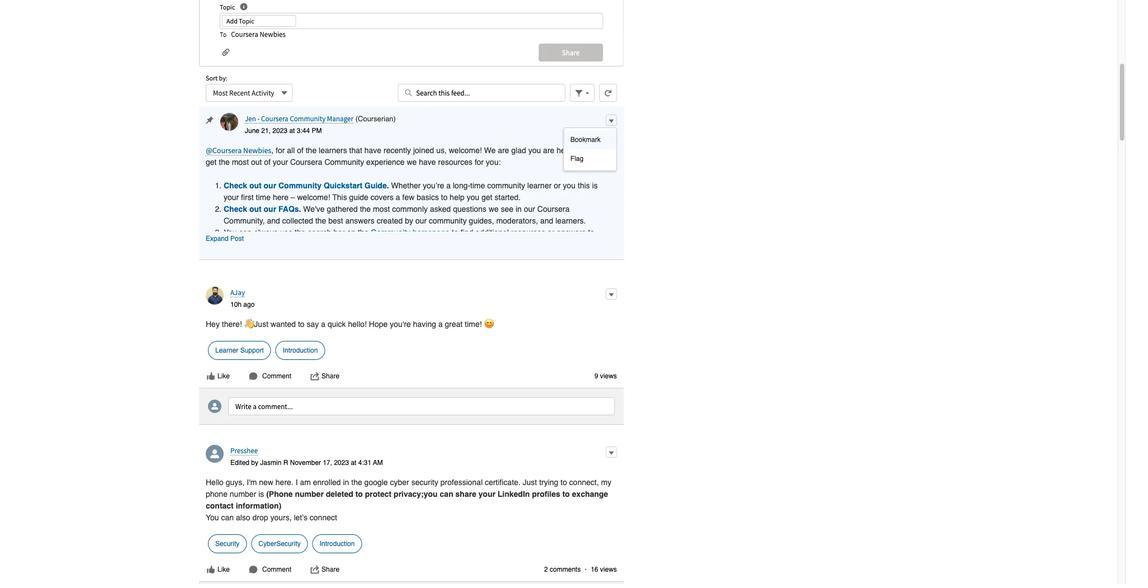 Task type: vqa. For each thing, say whether or not it's contained in the screenshot.
right set up your coursera account
no



Task type: locate. For each thing, give the bounding box(es) containing it.
0 vertical spatial you
[[224, 228, 237, 237]]

jen - coursera community manager link
[[245, 114, 354, 124]]

2023 right the 17,
[[334, 459, 349, 467]]

check
[[224, 181, 247, 190], [224, 204, 247, 213]]

your down the 'certificate.'
[[479, 490, 496, 499]]

views right 9
[[600, 373, 617, 380]]

to up asked
[[441, 193, 448, 202]]

welcome! inside whether you're a long-time community learner or you this is your first time here – welcome! this guide covers a few basics to help you get started.
[[297, 193, 330, 202]]

1 vertical spatial to
[[577, 146, 585, 155]]

0 horizontal spatial have
[[365, 146, 382, 155]]

answers down learners.
[[557, 228, 586, 237]]

most inside we've gathered the most commonly asked questions we see in our coursera community, and collected the best answers created by our community guides, moderators, and learners.
[[373, 204, 390, 213]]

0 vertical spatial is
[[592, 181, 598, 190]]

jasmin
[[260, 459, 282, 467]]

1 share button from the top
[[310, 371, 340, 381]]

coursera down add topic text box
[[231, 29, 258, 39]]

like down learner
[[218, 373, 230, 380]]

ajay link
[[230, 288, 245, 298]]

help down bookmark
[[587, 146, 602, 155]]

like button down learner
[[206, 371, 231, 381]]

the inside hello guys, i'm new here. i am enrolled in the google cyber security professional certificate. just trying to connect, my phone number is
[[351, 478, 362, 487]]

just
[[254, 320, 269, 329], [523, 478, 537, 487]]

for right ​,
[[276, 146, 285, 155]]

0 horizontal spatial .
[[299, 204, 301, 213]]

check up community,
[[224, 204, 247, 213]]

recently
[[384, 146, 411, 155]]

community up –
[[279, 181, 322, 190]]

to find additional resources or answers to questions.
[[224, 228, 595, 249]]

comment button inside ajay, 10h ago element
[[248, 371, 292, 381]]

share inside presshee, november 17, 2023 at 12:00 am element
[[322, 566, 340, 574]]

like inside presshee, november 17, 2023 at 12:00 am element
[[218, 566, 230, 574]]

can down contact
[[221, 513, 234, 522]]

resources down us,
[[438, 157, 473, 166]]

can for you can always use the search bar on the community homepage
[[239, 228, 252, 237]]

the down pm
[[306, 146, 317, 155]]

you inside "jen - coursera community manager, june 21, 2023 at 3:44 pm" element
[[224, 228, 237, 237]]

1 horizontal spatial help
[[587, 146, 602, 155]]

our up moderators,
[[524, 204, 536, 213]]

like button down the security link
[[206, 565, 231, 575]]

is right this
[[592, 181, 598, 190]]

1 number from the left
[[230, 490, 256, 499]]

can down community,
[[239, 228, 252, 237]]

share button inside presshee, november 17, 2023 at 12:00 am element
[[310, 565, 340, 575]]

time up questions
[[471, 181, 485, 190]]

2 comment from the top
[[262, 566, 291, 574]]

2 comment button from the top
[[248, 565, 292, 575]]

0 vertical spatial or
[[554, 181, 561, 190]]

-
[[258, 114, 260, 123]]

you up questions. on the left top of the page
[[224, 228, 237, 237]]

to right profiles
[[563, 490, 570, 499]]

learners.
[[556, 216, 586, 225]]

in up deleted
[[343, 478, 349, 487]]

16 views
[[591, 566, 617, 574]]

introduction down connect
[[320, 540, 355, 548]]

newbies down june
[[243, 145, 271, 155]]

most down @coursera newbies link
[[232, 157, 249, 166]]

2 like from the top
[[218, 566, 230, 574]]

0 vertical spatial can
[[239, 228, 252, 237]]

community down asked
[[429, 216, 467, 225]]

1 vertical spatial can
[[440, 490, 454, 499]]

1 horizontal spatial can
[[239, 228, 252, 237]]

and up always
[[267, 216, 280, 225]]

0 horizontal spatial in
[[343, 478, 349, 487]]

most
[[213, 88, 228, 97]]

1 horizontal spatial your
[[273, 157, 288, 166]]

1 vertical spatial share
[[322, 373, 340, 380]]

or
[[554, 181, 561, 190], [548, 228, 555, 237]]

by:
[[219, 74, 228, 82]]

introduction link down connect
[[313, 535, 362, 554]]

2 vertical spatial can
[[221, 513, 234, 522]]

your down ​,
[[273, 157, 288, 166]]

0 horizontal spatial are
[[498, 146, 509, 155]]

0 vertical spatial have
[[365, 146, 382, 155]]

we
[[484, 146, 496, 155]]

2 check from the top
[[224, 204, 247, 213]]

1 horizontal spatial at
[[351, 459, 357, 467]]

guide
[[349, 193, 369, 202]]

2 and from the left
[[541, 216, 554, 225]]

to inside ​, for all of the learners that have recently joined us, welcome! we are glad you are here. to help you get the most out of your coursera community experience we have resources for you:
[[577, 146, 585, 155]]

by inside presshee edited by jasmin r november 17, 2023 at 4:31 am
[[251, 459, 258, 467]]

help inside whether you're a long-time community learner or you this is your first time here – welcome! this guide covers a few basics to help you get started.
[[450, 193, 465, 202]]

by down commonly
[[405, 216, 413, 225]]

0 vertical spatial 2023
[[273, 127, 288, 135]]

number down the am
[[295, 490, 324, 499]]

1 vertical spatial introduction
[[320, 540, 355, 548]]

you inside presshee, november 17, 2023 at 12:00 am element
[[206, 513, 219, 522]]

here. up 'flag'
[[557, 146, 575, 155]]

0 vertical spatial just
[[254, 320, 269, 329]]

1 horizontal spatial resources
[[511, 228, 546, 237]]

community inside jen - coursera community manager (courserian) june 21, 2023 at 3:44 pm
[[290, 114, 326, 123]]

1 vertical spatial just
[[523, 478, 537, 487]]

out up first
[[249, 181, 262, 190]]

0 vertical spatial to
[[220, 30, 227, 39]]

welcome!
[[449, 146, 482, 155], [297, 193, 330, 202]]

and left learners.
[[541, 216, 554, 225]]

text default image for ajay
[[249, 372, 258, 381]]

i
[[296, 478, 298, 487]]

community up 3:44
[[290, 114, 326, 123]]

coursera inside jen - coursera community manager (courserian) june 21, 2023 at 3:44 pm
[[261, 114, 289, 123]]

by inside we've gathered the most commonly asked questions we see in our coursera community, and collected the best answers created by our community guides, moderators, and learners.
[[405, 216, 413, 225]]

1 vertical spatial in
[[343, 478, 349, 487]]

number down guys,
[[230, 490, 256, 499]]

learner support link
[[208, 341, 271, 360]]

.
[[387, 181, 389, 190], [299, 204, 301, 213]]

0 vertical spatial share button
[[310, 371, 340, 381]]

you
[[224, 228, 237, 237], [206, 513, 219, 522]]

we left see
[[489, 204, 499, 213]]

2 like button from the top
[[206, 565, 231, 575]]

just right 👋
[[254, 320, 269, 329]]

2 views from the top
[[600, 566, 617, 574]]

1 vertical spatial welcome!
[[297, 193, 330, 202]]

views
[[600, 373, 617, 380], [600, 566, 617, 574]]

share button down connect
[[310, 565, 340, 575]]

1 vertical spatial your
[[224, 193, 239, 202]]

0 vertical spatial in
[[516, 204, 522, 213]]

1 horizontal spatial .
[[387, 181, 389, 190]]

text default image inside ajay, 10h ago element
[[249, 372, 258, 381]]

newbies
[[260, 29, 286, 39], [243, 145, 271, 155]]

coursera up june 21, 2023 at 3:44 pm link
[[261, 114, 289, 123]]

–
[[291, 193, 295, 202]]

out for faqs
[[249, 204, 262, 213]]

at inside presshee edited by jasmin r november 17, 2023 at 4:31 am
[[351, 459, 357, 467]]

0 vertical spatial for
[[276, 146, 285, 155]]

share inside button
[[562, 48, 580, 57]]

at
[[289, 127, 295, 135], [351, 459, 357, 467]]

comment inside ajay, 10h ago element
[[262, 373, 291, 380]]

or right learner
[[554, 181, 561, 190]]

1 vertical spatial share button
[[310, 565, 340, 575]]

text default image
[[206, 116, 214, 124], [206, 372, 215, 381], [311, 372, 319, 381], [206, 566, 215, 574]]

menu
[[564, 130, 617, 168]]

to left say
[[298, 320, 305, 329]]

the down @coursera
[[219, 157, 230, 166]]

hello
[[206, 478, 224, 487]]

2 vertical spatial your
[[479, 490, 496, 499]]

0 vertical spatial most
[[232, 157, 249, 166]]

Add Topic text field
[[222, 15, 296, 27]]

have down 'joined'
[[419, 157, 436, 166]]

for left you:
[[475, 157, 484, 166]]

at left 3:44
[[289, 127, 295, 135]]

are right we
[[498, 146, 509, 155]]

views for 9 views
[[600, 373, 617, 380]]

get left started. at the top of the page
[[482, 193, 493, 202]]

google
[[365, 478, 388, 487]]

community inside ​, for all of the learners that have recently joined us, welcome! we are glad you are here. to help you get the most out of your coursera community experience we have resources for you:
[[325, 157, 364, 166]]

just left the trying
[[523, 478, 537, 487]]

0 vertical spatial get
[[206, 157, 217, 166]]

drop
[[253, 513, 268, 522]]

whether
[[391, 181, 421, 190]]

0 horizontal spatial your
[[224, 193, 239, 202]]

1 vertical spatial is
[[259, 490, 264, 499]]

check up first
[[224, 181, 247, 190]]

can down professional
[[440, 490, 454, 499]]

comment down support
[[262, 373, 291, 380]]

1 horizontal spatial get
[[482, 193, 493, 202]]

0 vertical spatial like button
[[206, 371, 231, 381]]

to left protect
[[356, 490, 363, 499]]

or down learner
[[548, 228, 555, 237]]

welcome! up we've
[[297, 193, 330, 202]]

like for ajay
[[218, 373, 230, 380]]

comment button down support
[[248, 371, 292, 381]]

activity
[[252, 88, 274, 97]]

started.
[[495, 193, 521, 202]]

1 horizontal spatial introduction
[[320, 540, 355, 548]]

1 vertical spatial comment
[[262, 566, 291, 574]]

can
[[239, 228, 252, 237], [440, 490, 454, 499], [221, 513, 234, 522]]

1 vertical spatial answers
[[557, 228, 586, 237]]

10h ago link
[[230, 301, 255, 309]]

comment down cybersecurity link
[[262, 566, 291, 574]]

1 vertical spatial views
[[600, 566, 617, 574]]

the left google
[[351, 478, 362, 487]]

in
[[516, 204, 522, 213], [343, 478, 349, 487]]

2
[[545, 566, 548, 574]]

text default image inside share popup button
[[311, 566, 319, 574]]

check out our community quickstart guide link
[[224, 181, 387, 190]]

2 share button from the top
[[310, 565, 340, 575]]

and
[[267, 216, 280, 225], [541, 216, 554, 225]]

to inside ajay, 10h ago element
[[298, 320, 305, 329]]

1 horizontal spatial answers
[[557, 228, 586, 237]]

Write a comment... text field
[[228, 398, 615, 416]]

2 horizontal spatial your
[[479, 490, 496, 499]]

presshee image
[[206, 445, 224, 463]]

0 vertical spatial out
[[251, 157, 262, 166]]

my
[[601, 478, 612, 487]]

2 vertical spatial out
[[249, 204, 262, 213]]

1 like from the top
[[218, 373, 230, 380]]

sort
[[206, 74, 218, 82]]

your inside whether you're a long-time community learner or you this is your first time here – welcome! this guide covers a few basics to help you get started.
[[224, 193, 239, 202]]

share for presshee
[[322, 566, 340, 574]]

0 vertical spatial we
[[407, 157, 417, 166]]

to inside whether you're a long-time community learner or you this is your first time here – welcome! this guide covers a few basics to help you get started.
[[441, 193, 448, 202]]

1 vertical spatial or
[[548, 228, 555, 237]]

june
[[245, 127, 260, 135]]

you
[[529, 146, 541, 155], [604, 146, 617, 155], [563, 181, 576, 190], [467, 193, 480, 202]]

2023
[[273, 127, 288, 135], [334, 459, 349, 467]]

am
[[300, 478, 311, 487]]

time up check out our faqs .
[[256, 193, 271, 202]]

use
[[280, 228, 293, 237]]

newbies down add topic text box
[[260, 29, 286, 39]]

1 check from the top
[[224, 181, 247, 190]]

1 vertical spatial here.
[[276, 478, 294, 487]]

our down here
[[264, 204, 276, 213]]

say
[[307, 320, 319, 329]]

introduction
[[283, 347, 318, 355], [320, 540, 355, 548]]

introduction link
[[276, 341, 325, 360], [313, 535, 362, 554]]

to inside to coursera newbies
[[220, 30, 227, 39]]

1 horizontal spatial number
[[295, 490, 324, 499]]

0 horizontal spatial time
[[256, 193, 271, 202]]

1 vertical spatial we
[[489, 204, 499, 213]]

0 horizontal spatial can
[[221, 513, 234, 522]]

coursera up learners.
[[538, 204, 570, 213]]

community
[[290, 114, 326, 123], [325, 157, 364, 166], [279, 181, 322, 190], [371, 228, 411, 237]]

0 vertical spatial here.
[[557, 146, 575, 155]]

we down 'joined'
[[407, 157, 417, 166]]

2023 right 21,
[[273, 127, 288, 135]]

guide
[[365, 181, 387, 190]]

0 horizontal spatial introduction
[[283, 347, 318, 355]]

0 horizontal spatial just
[[254, 320, 269, 329]]

welcome! right us,
[[449, 146, 482, 155]]

at inside jen - coursera community manager (courserian) june 21, 2023 at 3:44 pm
[[289, 127, 295, 135]]

text default image left external user - jen - coursera community manager (coursera) icon
[[206, 116, 214, 124]]

are right the glad
[[543, 146, 555, 155]]

0 vertical spatial introduction link
[[276, 341, 325, 360]]

is up information)
[[259, 490, 264, 499]]

2 number from the left
[[295, 490, 324, 499]]

0 vertical spatial like
[[218, 373, 230, 380]]

0 horizontal spatial get
[[206, 157, 217, 166]]

community down that on the top left of the page
[[325, 157, 364, 166]]

1 vertical spatial at
[[351, 459, 357, 467]]

​,
[[271, 146, 274, 155]]

answers
[[346, 216, 375, 225], [557, 228, 586, 237]]

linkedin
[[498, 490, 530, 499]]

0 vertical spatial help
[[587, 146, 602, 155]]

1 horizontal spatial here.
[[557, 146, 575, 155]]

0 vertical spatial your
[[273, 157, 288, 166]]

coursera down all
[[290, 157, 323, 166]]

0 vertical spatial of
[[297, 146, 304, 155]]

share button for ajay
[[310, 371, 340, 381]]

help down long- on the left of the page
[[450, 193, 465, 202]]

0 horizontal spatial welcome!
[[297, 193, 330, 202]]

views right 16
[[600, 566, 617, 574]]

have up experience
[[365, 146, 382, 155]]

1 vertical spatial have
[[419, 157, 436, 166]]

views for 16 views
[[600, 566, 617, 574]]

0 horizontal spatial is
[[259, 490, 264, 499]]

1 horizontal spatial have
[[419, 157, 436, 166]]

we inside ​, for all of the learners that have recently joined us, welcome! we are glad you are here. to help you get the most out of your coursera community experience we have resources for you:
[[407, 157, 417, 166]]

share inside ajay, 10h ago element
[[322, 373, 340, 380]]

introduction inside ajay, 10h ago element
[[283, 347, 318, 355]]

0 horizontal spatial you
[[206, 513, 219, 522]]

1 vertical spatial out
[[249, 181, 262, 190]]

0 horizontal spatial number
[[230, 490, 256, 499]]

1 horizontal spatial to
[[577, 146, 585, 155]]

views inside presshee, november 17, 2023 at 12:00 am element
[[600, 566, 617, 574]]

november
[[290, 459, 321, 467]]

by
[[405, 216, 413, 225], [251, 459, 258, 467]]

text default image
[[249, 372, 258, 381], [249, 566, 258, 574], [311, 566, 319, 574]]

out down @coursera newbies link
[[251, 157, 262, 166]]

1 horizontal spatial community
[[488, 181, 525, 190]]

get
[[206, 157, 217, 166], [482, 193, 493, 202]]

views inside ajay, 10h ago element
[[600, 373, 617, 380]]

hello!
[[348, 320, 367, 329]]

of down @coursera newbies link
[[264, 157, 271, 166]]

1 comment button from the top
[[248, 371, 292, 381]]

coursera inside we've gathered the most commonly asked questions we see in our coursera community, and collected the best answers created by our community guides, moderators, and learners.
[[538, 204, 570, 213]]

to coursera newbies
[[220, 29, 286, 39]]

by right edited
[[251, 459, 258, 467]]

(courserian)
[[356, 114, 396, 123]]

hello guys, i'm new here. i am enrolled in the google cyber security professional certificate. just trying to connect, my phone number is
[[206, 478, 612, 499]]

1 like button from the top
[[206, 371, 231, 381]]

like button
[[206, 371, 231, 381], [206, 565, 231, 575]]

0 horizontal spatial resources
[[438, 157, 473, 166]]

ajay image
[[206, 287, 224, 305]]

number inside hello guys, i'm new here. i am enrolled in the google cyber security professional certificate. just trying to connect, my phone number is
[[230, 490, 256, 499]]

0 vertical spatial answers
[[346, 216, 375, 225]]

2 horizontal spatial can
[[440, 490, 454, 499]]

1 vertical spatial most
[[373, 204, 390, 213]]

enrolled
[[313, 478, 341, 487]]

for
[[276, 146, 285, 155], [475, 157, 484, 166]]

first
[[241, 193, 254, 202]]

1 vertical spatial .
[[299, 204, 301, 213]]

a left long- on the left of the page
[[447, 181, 451, 190]]

your left first
[[224, 193, 239, 202]]

0 vertical spatial at
[[289, 127, 295, 135]]

here. left i
[[276, 478, 294, 487]]

0 vertical spatial comment button
[[248, 371, 292, 381]]

like inside ajay, 10h ago element
[[218, 373, 230, 380]]

1 horizontal spatial we
[[489, 204, 499, 213]]

0 horizontal spatial to
[[220, 30, 227, 39]]

introduction inside presshee, november 17, 2023 at 12:00 am element
[[320, 540, 355, 548]]

. up collected
[[299, 204, 301, 213]]

0 vertical spatial welcome!
[[449, 146, 482, 155]]

presshee, november 17, 2023 at 12:00 am element
[[199, 439, 624, 582]]

0 vertical spatial time
[[471, 181, 485, 190]]

you down contact
[[206, 513, 219, 522]]

presshee edited by jasmin r november 17, 2023 at 4:31 am
[[230, 446, 383, 467]]

1 vertical spatial newbies
[[243, 145, 271, 155]]

1 vertical spatial community
[[429, 216, 467, 225]]

comment button inside presshee, november 17, 2023 at 12:00 am element
[[248, 565, 292, 575]]

0 horizontal spatial 2023
[[273, 127, 288, 135]]

. up covers
[[387, 181, 389, 190]]

menu containing bookmark
[[564, 130, 617, 168]]

comment inside presshee, november 17, 2023 at 12:00 am element
[[262, 566, 291, 574]]

cybersecurity link
[[251, 535, 308, 554]]

0 horizontal spatial and
[[267, 216, 280, 225]]

1 vertical spatial 2023
[[334, 459, 349, 467]]

homepage
[[413, 228, 450, 237]]

1 vertical spatial introduction link
[[313, 535, 362, 554]]

have
[[365, 146, 382, 155], [419, 157, 436, 166]]

can inside "jen - coursera community manager, june 21, 2023 at 3:44 pm" element
[[239, 228, 252, 237]]

number
[[230, 490, 256, 499], [295, 490, 324, 499]]

get down @coursera
[[206, 157, 217, 166]]

0 horizontal spatial at
[[289, 127, 295, 135]]

community inside we've gathered the most commonly asked questions we see in our coursera community, and collected the best answers created by our community guides, moderators, and learners.
[[429, 216, 467, 225]]

additional
[[476, 228, 509, 237]]

comment button down cybersecurity link
[[248, 565, 292, 575]]

check for community,
[[224, 204, 247, 213]]

share button inside ajay, 10h ago element
[[310, 371, 340, 381]]

2 are from the left
[[543, 146, 555, 155]]

guys,
[[226, 478, 245, 487]]

are
[[498, 146, 509, 155], [543, 146, 555, 155]]

to down topic
[[220, 30, 227, 39]]

0 vertical spatial comment
[[262, 373, 291, 380]]

flag
[[571, 155, 584, 163]]

1 views from the top
[[600, 373, 617, 380]]

0 horizontal spatial help
[[450, 193, 465, 202]]

faqs
[[279, 204, 299, 213]]

phone
[[206, 490, 228, 499]]

always
[[254, 228, 278, 237]]

information)
[[236, 501, 282, 510]]

1 vertical spatial resources
[[511, 228, 546, 237]]

0 horizontal spatial most
[[232, 157, 249, 166]]

to
[[441, 193, 448, 202], [452, 228, 459, 237], [588, 228, 595, 237], [298, 320, 305, 329], [561, 478, 567, 487], [356, 490, 363, 499], [563, 490, 570, 499]]

your inside ​, for all of the learners that have recently joined us, welcome! we are glad you are here. to help you get the most out of your coursera community experience we have resources for you:
[[273, 157, 288, 166]]

1 comment from the top
[[262, 373, 291, 380]]

of right all
[[297, 146, 304, 155]]

introduction down say
[[283, 347, 318, 355]]

introduction for the topmost introduction link
[[283, 347, 318, 355]]

having
[[413, 320, 436, 329]]

help inside ​, for all of the learners that have recently joined us, welcome! we are glad you are here. to help you get the most out of your coursera community experience we have resources for you:
[[587, 146, 602, 155]]

1 vertical spatial like
[[218, 566, 230, 574]]

1 horizontal spatial is
[[592, 181, 598, 190]]

1 horizontal spatial just
[[523, 478, 537, 487]]

connect
[[310, 513, 337, 522]]



Task type: describe. For each thing, give the bounding box(es) containing it.
in inside we've gathered the most commonly asked questions we see in our coursera community, and collected the best answers created by our community guides, moderators, and learners.
[[516, 204, 522, 213]]

jen - coursera community manager, june 21, 2023 at 3:44 pm element
[[199, 106, 624, 260]]

just inside ajay, 10h ago element
[[254, 320, 269, 329]]

presshee link
[[230, 446, 258, 456]]

to inside hello guys, i'm new here. i am enrolled in the google cyber security professional certificate. just trying to connect, my phone number is
[[561, 478, 567, 487]]

few
[[403, 193, 415, 202]]

edited
[[230, 459, 250, 467]]

learner
[[528, 181, 552, 190]]

3:44
[[297, 127, 310, 135]]

learners
[[319, 146, 347, 155]]

certificate.
[[485, 478, 521, 487]]

i'm
[[247, 478, 257, 487]]

guides,
[[469, 216, 494, 225]]

share for ajay
[[322, 373, 340, 380]]

2 comments status
[[545, 565, 591, 575]]

post
[[231, 235, 244, 243]]

share button for presshee
[[310, 565, 340, 575]]

presshee
[[230, 446, 258, 455]]

you for you can also drop yours, let's connect
[[206, 513, 219, 522]]

glad
[[512, 146, 526, 155]]

community inside whether you're a long-time community learner or you this is your first time here – welcome! this guide covers a few basics to help you get started.
[[488, 181, 525, 190]]

quick
[[328, 320, 346, 329]]

get inside ​, for all of the learners that have recently joined us, welcome! we are glad you are here. to help you get the most out of your coursera community experience we have resources for you:
[[206, 157, 217, 166]]

coursera inside ​, for all of the learners that have recently joined us, welcome! we are glad you are here. to help you get the most out of your coursera community experience we have resources for you:
[[290, 157, 323, 166]]

Search this feed... search field
[[398, 84, 566, 102]]

privacy;you
[[394, 490, 438, 499]]

search
[[308, 228, 331, 237]]

the down collected
[[295, 228, 306, 237]]

to down this
[[588, 228, 595, 237]]

welcome! inside ​, for all of the learners that have recently joined us, welcome! we are glad you are here. to help you get the most out of your coursera community experience we have resources for you:
[[449, 146, 482, 155]]

newbies inside "jen - coursera community manager, june 21, 2023 at 3:44 pm" element
[[243, 145, 271, 155]]

us,
[[436, 146, 447, 155]]

we've gathered the most commonly asked questions we see in our coursera community, and collected the best answers created by our community guides, moderators, and learners.
[[224, 204, 588, 225]]

out inside ​, for all of the learners that have recently joined us, welcome! we are glad you are here. to help you get the most out of your coursera community experience we have resources for you:
[[251, 157, 262, 166]]

​, for all of the learners that have recently joined us, welcome! we are glad you are here. to help you get the most out of your coursera community experience we have resources for you:
[[206, 146, 617, 166]]

can inside (phone number deleted to protect privacy;you can share your linkedin profiles to exchange contact information)
[[440, 490, 454, 499]]

or inside to find additional resources or answers to questions.
[[548, 228, 555, 237]]

your inside (phone number deleted to protect privacy;you can share your linkedin profiles to exchange contact information)
[[479, 490, 496, 499]]

expand post link
[[206, 234, 617, 244]]

introduction for bottom introduction link
[[320, 540, 355, 548]]

on
[[347, 228, 356, 237]]

comments
[[550, 566, 581, 574]]

is inside whether you're a long-time community learner or you this is your first time here – welcome! this guide covers a few basics to help you get started.
[[592, 181, 598, 190]]

you're
[[423, 181, 444, 190]]

deleted
[[326, 490, 353, 499]]

1 vertical spatial of
[[264, 157, 271, 166]]

expand
[[206, 235, 229, 243]]

joined
[[413, 146, 434, 155]]

ago
[[244, 301, 255, 309]]

out for community
[[249, 181, 262, 190]]

professional
[[441, 478, 483, 487]]

external user - jen - coursera community manager (coursera) image
[[220, 113, 238, 131]]

1 and from the left
[[267, 216, 280, 225]]

resources inside to find additional resources or answers to questions.
[[511, 228, 546, 237]]

collected
[[282, 216, 313, 225]]

find
[[461, 228, 473, 237]]

jen
[[245, 114, 256, 123]]

we inside we've gathered the most commonly asked questions we see in our coursera community, and collected the best answers created by our community guides, moderators, and learners.
[[489, 204, 499, 213]]

text default image down learner
[[206, 372, 215, 381]]

👋
[[244, 320, 252, 329]]

0 horizontal spatial for
[[276, 146, 285, 155]]

comment for ajay
[[262, 373, 291, 380]]

@coursera
[[206, 145, 242, 155]]

2 comments
[[545, 566, 581, 574]]

covers
[[371, 193, 394, 202]]

hope
[[369, 320, 388, 329]]

protect
[[365, 490, 392, 499]]

bookmark
[[571, 136, 601, 144]]

1 horizontal spatial for
[[475, 157, 484, 166]]

just inside hello guys, i'm new here. i am enrolled in the google cyber security professional certificate. just trying to connect, my phone number is
[[523, 478, 537, 487]]

the right the on
[[358, 228, 369, 237]]

we've
[[303, 204, 325, 213]]

1 are from the left
[[498, 146, 509, 155]]

😊
[[484, 320, 492, 329]]

4:31
[[358, 459, 372, 467]]

to left "find"
[[452, 228, 459, 237]]

the down guide
[[360, 204, 371, 213]]

experience
[[367, 157, 405, 166]]

like for presshee
[[218, 566, 230, 574]]

1 horizontal spatial of
[[297, 146, 304, 155]]

you're
[[390, 320, 411, 329]]

is inside hello guys, i'm new here. i am enrolled in the google cyber security professional certificate. just trying to connect, my phone number is
[[259, 490, 264, 499]]

17,
[[323, 459, 332, 467]]

answers inside to find additional resources or answers to questions.
[[557, 228, 586, 237]]

text default image for presshee
[[249, 566, 258, 574]]

comment for presshee
[[262, 566, 291, 574]]

ajay
[[230, 288, 245, 297]]

2023 inside jen - coursera community manager (courserian) june 21, 2023 at 3:44 pm
[[273, 127, 288, 135]]

a left great
[[439, 320, 443, 329]]

basics
[[417, 193, 439, 202]]

cyber
[[390, 478, 409, 487]]

here. inside ​, for all of the learners that have recently joined us, welcome! we are glad you are here. to help you get the most out of your coursera community experience we have resources for you:
[[557, 146, 575, 155]]

text default image down the security link
[[206, 566, 215, 574]]

sort by:
[[206, 74, 228, 82]]

comment button for ajay
[[248, 371, 292, 381]]

a left few
[[396, 193, 400, 202]]

in inside hello guys, i'm new here. i am enrolled in the google cyber security professional certificate. just trying to connect, my phone number is
[[343, 478, 349, 487]]

learner support
[[215, 347, 264, 355]]

hey there! 👋 just wanted to say a quick hello! hope you're having a great time! 😊
[[206, 320, 492, 329]]

bookmark link
[[564, 130, 617, 149]]

pm
[[312, 127, 322, 135]]

answers inside we've gathered the most commonly asked questions we see in our coursera community, and collected the best answers created by our community guides, moderators, and learners.
[[346, 216, 375, 225]]

9
[[595, 373, 599, 380]]

learner
[[215, 347, 239, 355]]

here. inside hello guys, i'm new here. i am enrolled in the google cyber security professional certificate. just trying to connect, my phone number is
[[276, 478, 294, 487]]

share
[[456, 490, 477, 499]]

1 horizontal spatial time
[[471, 181, 485, 190]]

most recent activity
[[213, 88, 274, 97]]

quickstart
[[324, 181, 363, 190]]

wanted
[[271, 320, 296, 329]]

see
[[501, 204, 514, 213]]

2023 inside presshee edited by jasmin r november 17, 2023 at 4:31 am
[[334, 459, 349, 467]]

here
[[273, 193, 289, 202]]

get inside whether you're a long-time community learner or you this is your first time here – welcome! this guide covers a few basics to help you get started.
[[482, 193, 493, 202]]

text default image down say
[[311, 372, 319, 381]]

comment button for presshee
[[248, 565, 292, 575]]

or inside whether you're a long-time community learner or you this is your first time here – welcome! this guide covers a few basics to help you get started.
[[554, 181, 561, 190]]

community down created
[[371, 228, 411, 237]]

like button for ajay
[[206, 371, 231, 381]]

security
[[412, 478, 439, 487]]

number inside (phone number deleted to protect privacy;you can share your linkedin profiles to exchange contact information)
[[295, 490, 324, 499]]

june 21, 2023 at 3:44 pm link
[[245, 127, 322, 135]]

security
[[215, 540, 240, 548]]

can for you can also drop yours, let's connect
[[221, 513, 234, 522]]

ajay, 10h ago element
[[199, 280, 624, 388]]

resources inside ​, for all of the learners that have recently joined us, welcome! we are glad you are here. to help you get the most out of your coursera community experience we have resources for you:
[[438, 157, 473, 166]]

jen - coursera community manager (courserian) june 21, 2023 at 3:44 pm
[[245, 114, 396, 135]]

ajay 10h ago
[[230, 288, 255, 309]]

contact
[[206, 501, 234, 510]]

0 vertical spatial newbies
[[260, 29, 286, 39]]

our up here
[[264, 181, 276, 190]]

our up homepage
[[416, 216, 427, 225]]

user17005035787643512328 image
[[208, 400, 222, 413]]

like button for presshee
[[206, 565, 231, 575]]

profiles
[[532, 490, 561, 499]]

you for you can always use the search bar on the community homepage
[[224, 228, 237, 237]]

you:
[[486, 157, 501, 166]]

share button
[[539, 44, 603, 62]]

the up search
[[315, 216, 326, 225]]

check out our community quickstart guide .
[[224, 181, 391, 190]]

21,
[[261, 127, 271, 135]]

check for first
[[224, 181, 247, 190]]

Sort by: button
[[206, 84, 293, 102]]

also
[[236, 513, 250, 522]]

most inside ​, for all of the learners that have recently joined us, welcome! we are glad you are here. to help you get the most out of your coursera community experience we have resources for you:
[[232, 157, 249, 166]]

great
[[445, 320, 463, 329]]

10h
[[230, 301, 242, 309]]

this
[[333, 193, 347, 202]]

long-
[[453, 181, 471, 190]]

menu inside "jen - coursera community manager, june 21, 2023 at 3:44 pm" element
[[564, 130, 617, 168]]

let's
[[294, 513, 308, 522]]

recent
[[229, 88, 250, 97]]

a right say
[[321, 320, 326, 329]]

questions
[[453, 204, 487, 213]]

check out our faqs link
[[224, 204, 299, 213]]

r
[[283, 459, 288, 467]]

you can also drop yours, let's connect
[[206, 513, 337, 522]]



